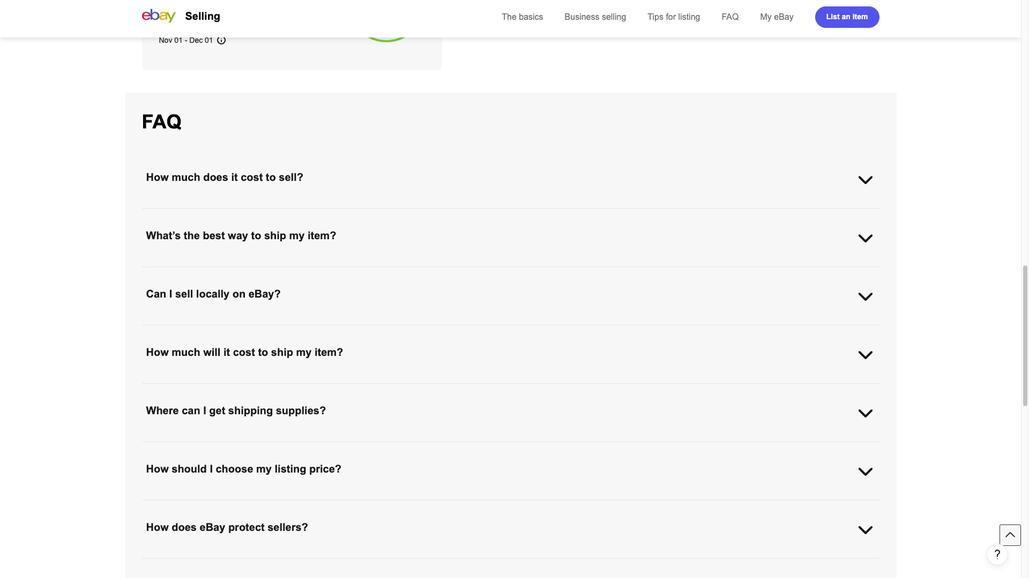 Task type: locate. For each thing, give the bounding box(es) containing it.
that left the offers
[[275, 385, 288, 393]]

1 you from the top
[[155, 385, 167, 393]]

ship up but
[[264, 230, 286, 242]]

0 vertical spatial have
[[327, 279, 344, 287]]

2 horizontal spatial .
[[821, 443, 823, 452]]

0 horizontal spatial or
[[301, 0, 307, 5]]

1 01 from the left
[[174, 36, 183, 44]]

free left boxes
[[404, 443, 417, 452]]

much for does
[[172, 172, 200, 183]]

2 vertical spatial .
[[645, 560, 647, 569]]

more
[[180, 18, 197, 26], [479, 385, 496, 393], [552, 560, 569, 569]]

2 horizontal spatial choose
[[309, 268, 333, 277]]

0 vertical spatial cost
[[241, 172, 263, 183]]

carrier.
[[404, 268, 427, 277]]

2 vertical spatial my
[[256, 464, 272, 476]]

can't
[[429, 268, 447, 277]]

the up locally
[[202, 279, 212, 287]]

get right home
[[391, 443, 402, 452]]

ebay
[[774, 12, 794, 21], [155, 268, 172, 277], [787, 268, 804, 277], [468, 279, 485, 287], [557, 443, 574, 452], [738, 443, 755, 452], [200, 522, 225, 534]]

2 vertical spatial i
[[210, 464, 213, 476]]

more left seller
[[552, 560, 569, 569]]

offer right some
[[569, 268, 584, 277]]

learn down 'price'
[[159, 18, 178, 26]]

have left at
[[335, 443, 351, 452]]

you.
[[442, 385, 456, 393]]

0 vertical spatial an
[[842, 12, 851, 21]]

item?
[[308, 230, 336, 242], [315, 347, 343, 359]]

1 horizontal spatial packaging
[[787, 443, 821, 452]]

0 horizontal spatial i
[[169, 288, 172, 300]]

2 much from the top
[[172, 347, 200, 359]]

get up any
[[209, 405, 225, 417]]

can up where
[[169, 385, 182, 393]]

or right style
[[301, 0, 307, 5]]

greatest
[[323, 385, 350, 393]]

how for how much does it cost to sell?
[[146, 172, 169, 183]]

we right the do,
[[464, 560, 473, 569]]

can left the use
[[169, 443, 182, 452]]

i for should
[[210, 464, 213, 476]]

0 vertical spatial free
[[586, 268, 599, 277]]

the inside "ebay provides recommendations, but you can choose a preferred shipping carrier. can't make it to your local dropoff? some offer free "ship from home" pickup. print your shipping labels with ebay to receive a discount from the carriers we work with. if you don't have a printer, we also offer qr codes for ebay labels."
[[202, 279, 212, 287]]

can for any
[[169, 443, 182, 452]]

have right don't
[[327, 279, 344, 287]]

how
[[146, 172, 169, 183], [146, 347, 169, 359], [146, 464, 169, 476], [146, 522, 169, 534]]

you left the use
[[155, 443, 167, 452]]

have
[[327, 279, 344, 287], [335, 443, 351, 452], [475, 560, 492, 569]]

an right list
[[842, 12, 851, 21]]

any
[[198, 443, 210, 452]]

the basics
[[502, 12, 543, 21]]

style
[[283, 0, 299, 5]]

1 vertical spatial free
[[404, 443, 417, 452]]

you right "if"
[[295, 279, 307, 287]]

1 vertical spatial much
[[172, 347, 200, 359]]

how for how does ebay protect sellers?
[[146, 522, 169, 534]]

0 vertical spatial you
[[281, 268, 293, 277]]

you left may at left bottom
[[278, 443, 290, 452]]

0 vertical spatial does
[[203, 172, 228, 183]]

1 horizontal spatial free
[[586, 268, 599, 277]]

list
[[826, 12, 840, 21]]

help, opens dialogs image
[[992, 550, 1003, 561]]

an right for
[[501, 443, 509, 452]]

0 horizontal spatial learn
[[159, 18, 178, 26]]

tips
[[648, 12, 664, 21]]

2 horizontal spatial it
[[469, 268, 473, 277]]

0 horizontal spatial supplies
[[248, 443, 276, 452]]

3 how from the top
[[146, 464, 169, 476]]

that right happen
[[286, 560, 298, 569]]

2 vertical spatial more
[[552, 560, 569, 569]]

1 horizontal spatial listing
[[678, 12, 700, 21]]

carriers.
[[458, 443, 485, 452]]

1 horizontal spatial it
[[231, 172, 238, 183]]

we up on
[[241, 279, 251, 287]]

more right you.
[[479, 385, 496, 393]]

learn
[[159, 18, 178, 26], [458, 385, 477, 393], [530, 560, 550, 569]]

they
[[435, 560, 449, 569]]

may
[[292, 443, 306, 452]]

1 horizontal spatial an
[[842, 12, 851, 21]]

4 how from the top
[[146, 522, 169, 534]]

1 packaging from the left
[[212, 443, 246, 452]]

a right receive
[[841, 268, 845, 277]]

2 horizontal spatial we
[[464, 560, 473, 569]]

price
[[159, 7, 175, 16]]

locally
[[196, 288, 230, 300]]

0 vertical spatial are
[[635, 443, 646, 452]]

1 vertical spatial an
[[501, 443, 509, 452]]

supplies?
[[276, 405, 326, 417]]

choose down will at left
[[184, 385, 208, 393]]

0 vertical spatial learn
[[159, 18, 178, 26]]

or right home
[[383, 443, 389, 452]]

1 horizontal spatial more
[[479, 385, 496, 393]]

or
[[301, 0, 307, 5], [383, 443, 389, 452]]

work
[[253, 279, 269, 287]]

1 vertical spatial i
[[203, 405, 206, 417]]

we
[[155, 560, 166, 569]]

for right tips
[[666, 12, 676, 21]]

1 vertical spatial you
[[155, 443, 167, 452]]

about
[[498, 385, 517, 393], [571, 560, 590, 569]]

1 horizontal spatial choose
[[216, 464, 253, 476]]

your
[[483, 268, 498, 277], [703, 268, 718, 277], [334, 560, 349, 569], [494, 560, 508, 569]]

for left 200
[[231, 0, 240, 5]]

0 horizontal spatial about
[[498, 385, 517, 393]]

2 vertical spatial have
[[475, 560, 492, 569]]

0 horizontal spatial faq
[[142, 111, 181, 133]]

insertion
[[184, 0, 213, 5]]

convenience
[[387, 385, 429, 393]]

1 horizontal spatial get
[[391, 443, 402, 452]]

what's
[[146, 230, 181, 242]]

learn right you.
[[458, 385, 477, 393]]

choose right should
[[216, 464, 253, 476]]

2 horizontal spatial i
[[210, 464, 213, 476]]

are left out
[[300, 560, 311, 569]]

touch,
[[534, 443, 554, 452]]

for inside "ebay provides recommendations, but you can choose a preferred shipping carrier. can't make it to your local dropoff? some offer free "ship from home" pickup. print your shipping labels with ebay to receive a discount from the carriers we work with. if you don't have a printer, we also offer qr codes for ebay labels."
[[457, 279, 466, 287]]

cost left sell?
[[241, 172, 263, 183]]

sell
[[175, 288, 193, 300]]

branded right buy
[[757, 443, 785, 452]]

2 horizontal spatial learn
[[530, 560, 550, 569]]

0 vertical spatial offer
[[569, 268, 584, 277]]

item? up don't
[[308, 230, 336, 242]]

have right the do,
[[475, 560, 492, 569]]

1 horizontal spatial we
[[377, 279, 387, 287]]

from right boxes
[[441, 443, 456, 452]]

1 vertical spatial are
[[300, 560, 311, 569]]

do,
[[451, 560, 462, 569]]

the
[[184, 230, 200, 242], [202, 279, 212, 287], [210, 385, 220, 393], [310, 385, 321, 393]]

1 horizontal spatial learn
[[458, 385, 477, 393]]

0 vertical spatial it
[[231, 172, 238, 183]]

0 vertical spatial or
[[301, 0, 307, 5]]

from right "ship
[[619, 268, 634, 277]]

for down make
[[457, 279, 466, 287]]

2 how from the top
[[146, 347, 169, 359]]

learn right back.
[[530, 560, 550, 569]]

1 how from the top
[[146, 172, 169, 183]]

0 horizontal spatial more
[[180, 18, 197, 26]]

are left available at the right bottom
[[635, 443, 646, 452]]

1 branded from the left
[[576, 443, 603, 452]]

0 vertical spatial .
[[547, 385, 549, 393]]

with
[[771, 268, 785, 277]]

1 vertical spatial .
[[821, 443, 823, 452]]

1 horizontal spatial offer
[[569, 268, 584, 277]]

1 vertical spatial have
[[335, 443, 351, 452]]

01 left - at the top left of page
[[174, 36, 183, 44]]

added
[[511, 443, 532, 452]]

receive
[[814, 268, 839, 277]]

ship
[[264, 230, 286, 242], [271, 347, 293, 359]]

happen
[[258, 560, 283, 569]]

1 much from the top
[[172, 172, 200, 183]]

1 horizontal spatial branded
[[757, 443, 785, 452]]

1 horizontal spatial i
[[203, 405, 206, 417]]

offers
[[290, 385, 308, 393]]

are
[[635, 443, 646, 452], [300, 560, 311, 569]]

and
[[372, 385, 385, 393]]

packaging
[[212, 443, 246, 452], [787, 443, 821, 452]]

you
[[281, 268, 293, 277], [295, 279, 307, 287], [278, 443, 290, 452]]

ebay up discount
[[155, 268, 172, 277]]

provides
[[174, 268, 202, 277]]

more down 'listings.' at left
[[180, 18, 197, 26]]

price?
[[309, 464, 341, 476]]

0 horizontal spatial .
[[547, 385, 549, 393]]

how for how much will it cost to ship my item?
[[146, 347, 169, 359]]

listing right tips
[[678, 12, 700, 21]]

free
[[586, 268, 599, 277], [404, 443, 417, 452]]

listing down may at left bottom
[[275, 464, 306, 476]]

1 vertical spatial it
[[469, 268, 473, 277]]

boxes
[[419, 443, 439, 452]]

that left things at the bottom of page
[[208, 560, 220, 569]]

supplies left available at the right bottom
[[605, 443, 633, 452]]

1 horizontal spatial does
[[203, 172, 228, 183]]

that
[[275, 385, 288, 393], [208, 560, 220, 569], [286, 560, 298, 569]]

0 horizontal spatial from
[[185, 279, 200, 287]]

1 horizontal spatial or
[[383, 443, 389, 452]]

can right but
[[295, 268, 307, 277]]

you
[[155, 385, 167, 393], [155, 443, 167, 452]]

from down provides
[[185, 279, 200, 287]]

to right way
[[251, 230, 261, 242]]

2 branded from the left
[[757, 443, 785, 452]]

my
[[760, 12, 772, 21]]

2 you from the top
[[155, 443, 167, 452]]

2 vertical spatial from
[[441, 443, 456, 452]]

1 vertical spatial or
[[383, 443, 389, 452]]

i right should
[[210, 464, 213, 476]]

0 vertical spatial more
[[180, 18, 197, 26]]

2 horizontal spatial from
[[619, 268, 634, 277]]

you up "if"
[[281, 268, 293, 277]]

choose
[[309, 268, 333, 277], [184, 385, 208, 393], [216, 464, 253, 476]]

2 01 from the left
[[205, 36, 213, 44]]

0 horizontal spatial choose
[[184, 385, 208, 393]]

if
[[289, 279, 293, 287]]

choose inside "ebay provides recommendations, but you can choose a preferred shipping carrier. can't make it to your local dropoff? some offer free "ship from home" pickup. print your shipping labels with ebay to receive a discount from the carriers we work with. if you don't have a printer, we also offer qr codes for ebay labels."
[[309, 268, 333, 277]]

to right make
[[475, 268, 481, 277]]

1 horizontal spatial supplies
[[605, 443, 633, 452]]

as
[[375, 560, 383, 569]]

don't
[[309, 279, 325, 287]]

0 vertical spatial much
[[172, 172, 200, 183]]

fees
[[215, 0, 229, 5]]

best
[[203, 230, 225, 242]]

1 vertical spatial cost
[[233, 347, 255, 359]]

0 horizontal spatial 01
[[174, 36, 183, 44]]

branded right touch,
[[576, 443, 603, 452]]

1 horizontal spatial 01
[[205, 36, 213, 44]]

faq link
[[722, 12, 739, 21]]

1 horizontal spatial .
[[645, 560, 647, 569]]

ebay right buy
[[738, 443, 755, 452]]

a left "preferred"
[[335, 268, 339, 277]]

2 vertical spatial learn
[[530, 560, 550, 569]]

for inside "pay no insertion fees for 200 auction-style or fixed price listings. learn more"
[[231, 0, 240, 5]]

choose up don't
[[309, 268, 333, 277]]

selling
[[602, 12, 626, 21]]

offer down carrier.
[[405, 279, 419, 287]]

i up any
[[203, 405, 206, 417]]

ship up the offers
[[271, 347, 293, 359]]

0 horizontal spatial it
[[224, 347, 230, 359]]

2 supplies from the left
[[605, 443, 633, 452]]

from
[[619, 268, 634, 277], [185, 279, 200, 287], [441, 443, 456, 452]]

does
[[203, 172, 228, 183], [172, 522, 197, 534]]

when
[[413, 560, 433, 569]]

free left "ship
[[586, 268, 599, 277]]

2 vertical spatial it
[[224, 347, 230, 359]]

can
[[146, 288, 166, 300]]

1 vertical spatial offer
[[405, 279, 419, 287]]

1 vertical spatial listing
[[275, 464, 306, 476]]

that for it
[[275, 385, 288, 393]]

item? up greatest
[[315, 347, 343, 359]]

01 right the dec
[[205, 36, 213, 44]]

home"
[[636, 268, 657, 277]]

can
[[295, 268, 307, 277], [169, 385, 182, 393], [182, 405, 200, 417], [169, 443, 182, 452], [244, 560, 256, 569]]

you can use any packaging supplies you may already have at home or get free boxes from carriers. for an added touch, ebay branded supplies are available to purchase. buy ebay branded packaging .
[[155, 443, 823, 452]]

a
[[335, 268, 339, 277], [841, 268, 845, 277], [346, 279, 350, 287], [385, 560, 389, 569]]

much for will
[[172, 347, 200, 359]]

things
[[222, 560, 242, 569]]

it
[[231, 172, 238, 183], [469, 268, 473, 277], [224, 347, 230, 359]]

0 vertical spatial item?
[[308, 230, 336, 242]]

0 horizontal spatial branded
[[576, 443, 603, 452]]

pay no insertion fees for 200 auction-style or fixed price listings. learn more
[[159, 0, 325, 26]]

1 vertical spatial faq
[[142, 111, 181, 133]]

1 vertical spatial learn
[[458, 385, 477, 393]]

0 vertical spatial you
[[155, 385, 167, 393]]

can right things at the bottom of page
[[244, 560, 256, 569]]

0 vertical spatial choose
[[309, 268, 333, 277]]

cost for will
[[233, 347, 255, 359]]

you up where
[[155, 385, 167, 393]]

cost right will at left
[[233, 347, 255, 359]]

listings.
[[177, 7, 202, 16]]

supplies up how should i choose my listing price? at the bottom left
[[248, 443, 276, 452]]

nov 01 - dec 01
[[159, 36, 213, 44]]

can right where
[[182, 405, 200, 417]]

we left the also
[[377, 279, 387, 287]]

i down discount
[[169, 288, 172, 300]]

to left sell?
[[266, 172, 276, 183]]



Task type: describe. For each thing, give the bounding box(es) containing it.
out
[[313, 560, 324, 569]]

0 horizontal spatial we
[[241, 279, 251, 287]]

the up where can i get shipping supplies?
[[210, 385, 220, 393]]

1 vertical spatial get
[[391, 443, 402, 452]]

seller
[[592, 560, 610, 569]]

1 vertical spatial ship
[[271, 347, 293, 359]]

1 supplies from the left
[[248, 443, 276, 452]]

fixed
[[310, 0, 325, 5]]

list an item link
[[815, 6, 879, 28]]

0 horizontal spatial listing
[[275, 464, 306, 476]]

how for how should i choose my listing price?
[[146, 464, 169, 476]]

protect
[[228, 522, 265, 534]]

i for can
[[203, 405, 206, 417]]

2 vertical spatial you
[[278, 443, 290, 452]]

how does ebay protect sellers?
[[146, 522, 308, 534]]

seller.
[[392, 560, 411, 569]]

200
[[242, 0, 254, 5]]

where
[[146, 405, 179, 417]]

free inside "ebay provides recommendations, but you can choose a preferred shipping carrier. can't make it to your local dropoff? some offer free "ship from home" pickup. print your shipping labels with ebay to receive a discount from the carriers we work with. if you don't have a printer, we also offer qr codes for ebay labels."
[[586, 268, 599, 277]]

or inside "pay no insertion fees for 200 auction-style or fixed price listings. learn more"
[[301, 0, 307, 5]]

1 vertical spatial more
[[479, 385, 496, 393]]

you for how
[[155, 385, 167, 393]]

buy ebay branded packaging link
[[723, 443, 821, 452]]

0 vertical spatial my
[[289, 230, 305, 242]]

how much will it cost to ship my item?
[[146, 347, 343, 359]]

the right the offers
[[310, 385, 321, 393]]

discount
[[155, 279, 183, 287]]

local
[[500, 268, 516, 277]]

print
[[685, 268, 701, 277]]

can for the
[[169, 385, 182, 393]]

0 horizontal spatial free
[[404, 443, 417, 452]]

control
[[351, 560, 373, 569]]

0 vertical spatial about
[[498, 385, 517, 393]]

way
[[228, 230, 248, 242]]

protection
[[612, 560, 645, 569]]

with.
[[271, 279, 286, 287]]

0 vertical spatial from
[[619, 268, 634, 277]]

to up option
[[258, 347, 268, 359]]

use
[[184, 443, 196, 452]]

recommendations,
[[204, 268, 266, 277]]

already
[[308, 443, 333, 452]]

also
[[389, 279, 402, 287]]

where can i get shipping supplies?
[[146, 405, 326, 417]]

ebay?
[[249, 288, 281, 300]]

1 vertical spatial choose
[[184, 385, 208, 393]]

sellers?
[[268, 522, 308, 534]]

printer,
[[352, 279, 375, 287]]

have inside "ebay provides recommendations, but you can choose a preferred shipping carrier. can't make it to your local dropoff? some offer free "ship from home" pickup. print your shipping labels with ebay to receive a discount from the carriers we work with. if you don't have a printer, we also offer qr codes for ebay labels."
[[327, 279, 344, 287]]

we understand that things can happen that are out of your control as a seller. when they do, we have your back. learn more about seller protection .
[[155, 560, 647, 569]]

can i sell locally on ebay?
[[146, 288, 281, 300]]

my ebay link
[[760, 12, 794, 21]]

value
[[352, 385, 370, 393]]

dec
[[189, 36, 203, 44]]

basics
[[519, 12, 543, 21]]

0 vertical spatial listing
[[678, 12, 700, 21]]

qr
[[421, 279, 433, 287]]

the basics link
[[502, 12, 543, 21]]

1 horizontal spatial are
[[635, 443, 646, 452]]

business selling link
[[565, 12, 626, 21]]

can inside "ebay provides recommendations, but you can choose a preferred shipping carrier. can't make it to your local dropoff? some offer free "ship from home" pickup. print your shipping labels with ebay to receive a discount from the carriers we work with. if you don't have a printer, we also offer qr codes for ebay labels."
[[295, 268, 307, 277]]

of
[[326, 560, 332, 569]]

1 vertical spatial you
[[295, 279, 307, 287]]

ebay left protect
[[200, 522, 225, 534]]

for left you.
[[431, 385, 440, 393]]

0 vertical spatial ship
[[264, 230, 286, 242]]

to right available at the right bottom
[[680, 443, 686, 452]]

codes
[[435, 279, 455, 287]]

sell?
[[279, 172, 303, 183]]

home
[[362, 443, 381, 452]]

learn more link
[[159, 18, 197, 26]]

that for protect
[[286, 560, 298, 569]]

at
[[353, 443, 360, 452]]

option
[[252, 385, 273, 393]]

a down "preferred"
[[346, 279, 350, 287]]

my ebay
[[760, 12, 794, 21]]

pay
[[159, 0, 172, 5]]

0 horizontal spatial get
[[209, 405, 225, 417]]

your up the labels.
[[483, 268, 498, 277]]

but
[[268, 268, 279, 277]]

1 vertical spatial does
[[172, 522, 197, 534]]

1 vertical spatial my
[[296, 347, 312, 359]]

selling
[[185, 10, 220, 22]]

make
[[449, 268, 467, 277]]

ebay right with in the top of the page
[[787, 268, 804, 277]]

more inside "pay no insertion fees for 200 auction-style or fixed price listings. learn more"
[[180, 18, 197, 26]]

to left receive
[[806, 268, 812, 277]]

your right print
[[703, 268, 718, 277]]

ebay provides recommendations, but you can choose a preferred shipping carrier. can't make it to your local dropoff? some offer free "ship from home" pickup. print your shipping labels with ebay to receive a discount from the carriers we work with. if you don't have a printer, we also offer qr codes for ebay labels.
[[155, 268, 845, 287]]

can for get
[[182, 405, 200, 417]]

on
[[232, 288, 246, 300]]

back.
[[510, 560, 528, 569]]

0 horizontal spatial offer
[[405, 279, 419, 287]]

0 vertical spatial faq
[[722, 12, 739, 21]]

1 vertical spatial from
[[185, 279, 200, 287]]

ebay right my
[[774, 12, 794, 21]]

2 vertical spatial choose
[[216, 464, 253, 476]]

learn more about seller protection link
[[530, 560, 645, 569]]

0 vertical spatial i
[[169, 288, 172, 300]]

ebay right touch,
[[557, 443, 574, 452]]

the left best
[[184, 230, 200, 242]]

-
[[185, 36, 187, 44]]

will
[[203, 347, 221, 359]]

purchase.
[[688, 443, 721, 452]]

cost for does
[[241, 172, 263, 183]]

0 horizontal spatial are
[[300, 560, 311, 569]]

labels.
[[487, 279, 509, 287]]

you for where
[[155, 443, 167, 452]]

0 horizontal spatial an
[[501, 443, 509, 452]]

learn inside "pay no insertion fees for 200 auction-style or fixed price listings. learn more"
[[159, 18, 178, 26]]

1 vertical spatial item?
[[315, 347, 343, 359]]

ebay left the labels.
[[468, 279, 485, 287]]

labels
[[750, 268, 769, 277]]

it for how much does it cost to sell?
[[231, 172, 238, 183]]

it inside "ebay provides recommendations, but you can choose a preferred shipping carrier. can't make it to your local dropoff? some offer free "ship from home" pickup. print your shipping labels with ebay to receive a discount from the carriers we work with. if you don't have a printer, we also offer qr codes for ebay labels."
[[469, 268, 473, 277]]

no
[[174, 0, 182, 5]]

carriers
[[214, 279, 239, 287]]

it for how much will it cost to ship my item?
[[224, 347, 230, 359]]

1 horizontal spatial from
[[441, 443, 456, 452]]

preferred
[[342, 268, 372, 277]]

a right as
[[385, 560, 389, 569]]

your left back.
[[494, 560, 508, 569]]

what's the best way to ship my item?
[[146, 230, 336, 242]]

some
[[547, 268, 567, 277]]

2 horizontal spatial more
[[552, 560, 569, 569]]

1 vertical spatial about
[[571, 560, 590, 569]]

business selling
[[565, 12, 626, 21]]

tips for listing link
[[648, 12, 700, 21]]

nov
[[159, 36, 172, 44]]

how much does it cost to sell?
[[146, 172, 303, 183]]

dropoff?
[[518, 268, 545, 277]]

2 packaging from the left
[[787, 443, 821, 452]]

you can choose the shipping option that offers the greatest value and convenience for you. learn more about shipping .
[[155, 385, 549, 393]]

business
[[565, 12, 600, 21]]

available
[[648, 443, 678, 452]]

pickup.
[[660, 268, 683, 277]]

item
[[853, 12, 868, 21]]

your right of
[[334, 560, 349, 569]]



Task type: vqa. For each thing, say whether or not it's contained in the screenshot.
top I
yes



